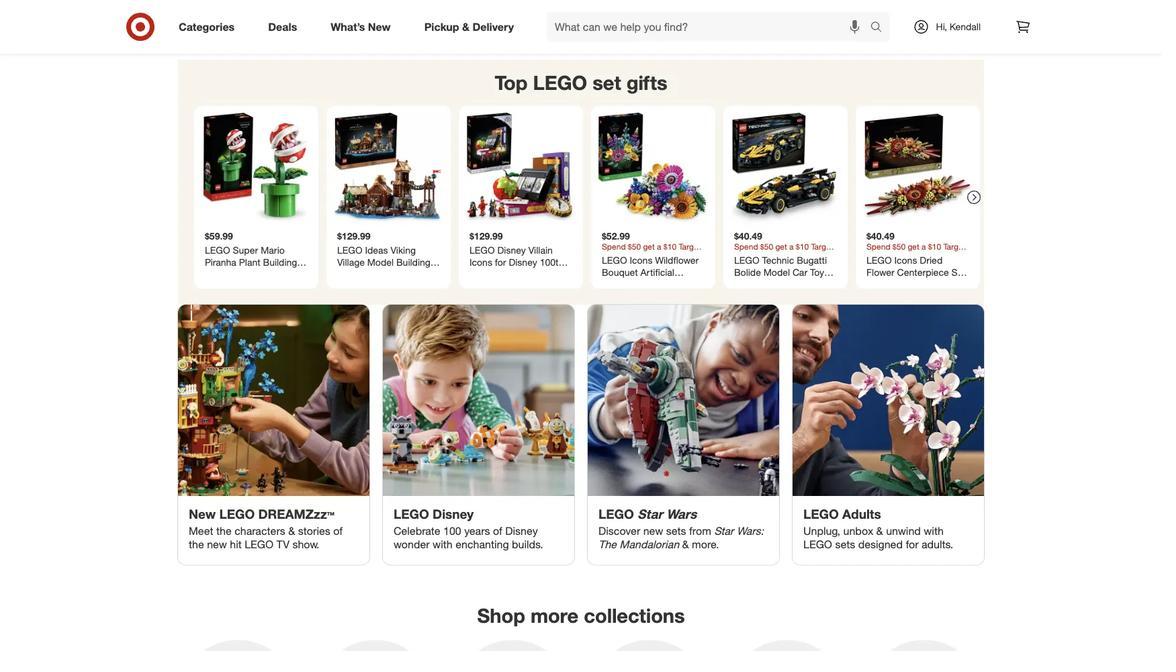 Task type: locate. For each thing, give the bounding box(es) containing it.
lego inside "lego disney celebrate 100 years of disney wonder with enchanting builds."
[[394, 507, 429, 522]]

icons up 10313
[[630, 255, 653, 266]]

shop more collections
[[477, 604, 685, 628]]

bouquet
[[602, 266, 638, 278]]

& inside new lego dreamzzz ™ meet the characters & stories of the new hit lego tv show.
[[288, 525, 295, 538]]

icons inside $129.99 lego disney villain icons for disney 100th anniversary 43227
[[470, 256, 493, 268]]

™
[[327, 507, 335, 522]]

set left the "42151"
[[771, 278, 786, 290]]

1 horizontal spatial new
[[368, 20, 391, 33]]

43227
[[522, 268, 548, 280]]

flower
[[867, 266, 895, 278]]

100th
[[540, 256, 564, 268]]

model inside $129.99 lego ideas viking village model building set 21343
[[367, 256, 394, 268]]

set right dried
[[952, 266, 966, 278]]

star inside the star wars: the mandalorian
[[715, 525, 734, 538]]

set left 71426
[[205, 268, 219, 280]]

2 horizontal spatial building
[[735, 278, 769, 290]]

the up hit
[[216, 525, 232, 538]]

0 vertical spatial for
[[495, 256, 506, 268]]

for left 43227
[[495, 256, 506, 268]]

set
[[952, 266, 966, 278], [205, 268, 219, 280], [337, 268, 352, 280], [771, 278, 786, 290]]

1 horizontal spatial model
[[764, 266, 790, 278]]

lego technic bugatti bolide model car toy building set 42151 image
[[729, 111, 843, 225]]

1 horizontal spatial sets
[[836, 539, 856, 552]]

0 horizontal spatial $40.49
[[735, 230, 763, 242]]

new left hit
[[207, 539, 227, 552]]

10313
[[637, 278, 664, 290]]

2 $40.49 from the left
[[867, 230, 895, 242]]

0 horizontal spatial for
[[495, 256, 506, 268]]

for down unwind
[[906, 539, 919, 552]]

lego up the "10314"
[[867, 255, 892, 266]]

deals link
[[257, 12, 314, 42]]

10314
[[867, 278, 893, 290]]

building down the technic
[[735, 278, 769, 290]]

star up more. on the bottom of the page
[[715, 525, 734, 538]]

search button
[[865, 12, 897, 44]]

building for mario
[[263, 256, 297, 268]]

0 horizontal spatial new
[[207, 539, 227, 552]]

42151
[[788, 278, 814, 290]]

dried
[[920, 255, 943, 266]]

lego up flowers at the right top
[[602, 255, 627, 266]]

disney
[[498, 245, 526, 256], [509, 256, 537, 268], [433, 507, 474, 522], [506, 525, 538, 538]]

icons inside lego icons wildflower bouquet artificial flowers 10313
[[630, 255, 653, 266]]

2 horizontal spatial icons
[[895, 255, 918, 266]]

1 vertical spatial star
[[715, 525, 734, 538]]

unplug,
[[804, 525, 841, 538]]

0 horizontal spatial $129.99
[[337, 230, 371, 242]]

1 horizontal spatial for
[[906, 539, 919, 552]]

the down meet
[[189, 539, 204, 552]]

wildflower
[[655, 255, 699, 266]]

star
[[638, 507, 663, 522], [715, 525, 734, 538]]

pickup
[[424, 20, 459, 33]]

new up meet
[[189, 507, 216, 522]]

meet
[[189, 525, 213, 538]]

0 horizontal spatial new
[[189, 507, 216, 522]]

&
[[462, 20, 470, 33], [288, 525, 295, 538], [877, 525, 884, 538], [682, 539, 689, 552]]

discover new sets from
[[599, 525, 715, 538]]

0 horizontal spatial model
[[367, 256, 394, 268]]

0 horizontal spatial with
[[433, 539, 453, 552]]

0 horizontal spatial of
[[333, 525, 343, 538]]

icons inside lego icons dried flower centerpiece set 10314
[[895, 255, 918, 266]]

disney left 100th
[[509, 256, 537, 268]]

with
[[924, 525, 944, 538], [433, 539, 453, 552]]

dreamzzz
[[258, 507, 327, 522]]

$129.99 inside $129.99 lego ideas viking village model building set 21343
[[337, 230, 371, 242]]

& left more. on the bottom of the page
[[682, 539, 689, 552]]

with inside lego adults unplug, unbox & unwind with lego sets designed for adults.
[[924, 525, 944, 538]]

building inside $59.99 lego super mario piranha plant building set 71426
[[263, 256, 297, 268]]

model inside lego technic bugatti bolide model car toy building set 42151
[[764, 266, 790, 278]]

1 horizontal spatial star
[[715, 525, 734, 538]]

new up mandalorian
[[644, 525, 664, 538]]

1 $40.49 from the left
[[735, 230, 763, 242]]

show.
[[293, 539, 320, 552]]

star up discover new sets from
[[638, 507, 663, 522]]

of up enchanting on the left bottom of page
[[493, 525, 503, 538]]

with inside "lego disney celebrate 100 years of disney wonder with enchanting builds."
[[433, 539, 453, 552]]

lego up the celebrate
[[394, 507, 429, 522]]

wars:
[[737, 525, 764, 538]]

lego left the technic
[[735, 255, 760, 266]]

celebrate
[[394, 525, 441, 538]]

disney up builds.
[[506, 525, 538, 538]]

icons
[[630, 255, 653, 266], [895, 255, 918, 266], [470, 256, 493, 268]]

mandalorian
[[620, 539, 679, 552]]

model
[[367, 256, 394, 268], [764, 266, 790, 278]]

categories
[[179, 20, 235, 33]]

building right plant
[[263, 256, 297, 268]]

2 $129.99 from the left
[[470, 230, 503, 242]]

mario
[[261, 245, 285, 256]]

lego up discover
[[599, 507, 634, 522]]

1 horizontal spatial with
[[924, 525, 944, 538]]

& up tv
[[288, 525, 295, 538]]

builds.
[[512, 539, 543, 552]]

building right ideas
[[397, 256, 431, 268]]

building
[[263, 256, 297, 268], [397, 256, 431, 268], [735, 278, 769, 290]]

of
[[333, 525, 343, 538], [493, 525, 503, 538]]

hi, kendall
[[937, 21, 981, 33]]

lego
[[533, 71, 587, 95], [205, 245, 230, 256], [337, 245, 363, 256], [470, 245, 495, 256], [602, 255, 627, 266], [735, 255, 760, 266], [867, 255, 892, 266], [219, 507, 255, 522], [394, 507, 429, 522], [599, 507, 634, 522], [804, 507, 839, 522], [245, 539, 274, 552], [804, 539, 833, 552]]

building inside $129.99 lego ideas viking village model building set 21343
[[397, 256, 431, 268]]

kendall
[[950, 21, 981, 33]]

set left 21343 on the top left of the page
[[337, 268, 352, 280]]

car
[[793, 266, 808, 278]]

lego down $59.99
[[205, 245, 230, 256]]

set
[[593, 71, 621, 95]]

lego left set
[[533, 71, 587, 95]]

& more.
[[682, 539, 719, 552]]

of inside "lego disney celebrate 100 years of disney wonder with enchanting builds."
[[493, 525, 503, 538]]

$40.49 for icons
[[867, 230, 895, 242]]

$40.49 up flower
[[867, 230, 895, 242]]

set inside $59.99 lego super mario piranha plant building set 71426
[[205, 268, 219, 280]]

1 horizontal spatial $129.99
[[470, 230, 503, 242]]

1 $129.99 from the left
[[337, 230, 371, 242]]

$129.99 for disney
[[470, 230, 503, 242]]

$40.49 up bolide
[[735, 230, 763, 242]]

$129.99 inside $129.99 lego disney villain icons for disney 100th anniversary 43227
[[470, 230, 503, 242]]

icons left 43227
[[470, 256, 493, 268]]

0 horizontal spatial building
[[263, 256, 297, 268]]

1 horizontal spatial $40.49
[[867, 230, 895, 242]]

sets inside lego adults unplug, unbox & unwind with lego sets designed for adults.
[[836, 539, 856, 552]]

characters
[[235, 525, 285, 538]]

icons left dried
[[895, 255, 918, 266]]

1 horizontal spatial building
[[397, 256, 431, 268]]

lego inside $129.99 lego ideas viking village model building set 21343
[[337, 245, 363, 256]]

lego up anniversary
[[470, 245, 495, 256]]

1 vertical spatial for
[[906, 539, 919, 552]]

model left "car"
[[764, 266, 790, 278]]

the
[[216, 525, 232, 538], [189, 539, 204, 552]]

new
[[644, 525, 664, 538], [207, 539, 227, 552]]

0 vertical spatial star
[[638, 507, 663, 522]]

lego disney celebrate 100 years of disney wonder with enchanting builds.
[[394, 507, 543, 552]]

wars
[[667, 507, 697, 522]]

sets down unbox
[[836, 539, 856, 552]]

$129.99 up anniversary
[[470, 230, 503, 242]]

lego left ideas
[[337, 245, 363, 256]]

lego disney villain icons for disney 100th anniversary 43227 image
[[464, 111, 578, 225]]

2 of from the left
[[493, 525, 503, 538]]

stories
[[298, 525, 331, 538]]

$40.49
[[735, 230, 763, 242], [867, 230, 895, 242]]

0 horizontal spatial icons
[[470, 256, 493, 268]]

of down ™
[[333, 525, 343, 538]]

sets
[[667, 525, 687, 538], [836, 539, 856, 552]]

0 vertical spatial new
[[368, 20, 391, 33]]

for
[[495, 256, 506, 268], [906, 539, 919, 552]]

new right what's
[[368, 20, 391, 33]]

with down 100
[[433, 539, 453, 552]]

1 horizontal spatial icons
[[630, 255, 653, 266]]

1 of from the left
[[333, 525, 343, 538]]

what's new link
[[319, 12, 408, 42]]

gifts
[[627, 71, 668, 95]]

with up "adults."
[[924, 525, 944, 538]]

1 horizontal spatial of
[[493, 525, 503, 538]]

$129.99
[[337, 230, 371, 242], [470, 230, 503, 242]]

$129.99 up village
[[337, 230, 371, 242]]

lego super mario piranha plant building set 71426 image
[[200, 111, 313, 225]]

& up "designed"
[[877, 525, 884, 538]]

lego down unplug,
[[804, 539, 833, 552]]

anniversary
[[470, 268, 519, 280]]

sets down wars
[[667, 525, 687, 538]]

model right village
[[367, 256, 394, 268]]

$59.99
[[205, 230, 233, 242]]

1 vertical spatial new
[[189, 507, 216, 522]]

lego ideas viking village model building set 21343 image
[[332, 111, 446, 225]]



Task type: describe. For each thing, give the bounding box(es) containing it.
$40.49 for technic
[[735, 230, 763, 242]]

artificial
[[641, 266, 675, 278]]

21343
[[354, 268, 380, 280]]

for inside $129.99 lego disney villain icons for disney 100th anniversary 43227
[[495, 256, 506, 268]]

lego star wars
[[599, 507, 697, 522]]

shop
[[477, 604, 526, 628]]

from
[[690, 525, 712, 538]]

collections
[[584, 604, 685, 628]]

lego icons dried flower centerpiece set 10314
[[867, 255, 966, 290]]

deals
[[268, 20, 297, 33]]

years
[[464, 525, 490, 538]]

$52.99
[[602, 230, 630, 242]]

lego inside $59.99 lego super mario piranha plant building set 71426
[[205, 245, 230, 256]]

designed
[[859, 539, 903, 552]]

what's
[[331, 20, 365, 33]]

hit
[[230, 539, 242, 552]]

tv
[[277, 539, 290, 552]]

0 horizontal spatial sets
[[667, 525, 687, 538]]

lego technic bugatti bolide model car toy building set 42151
[[735, 255, 827, 290]]

new inside new lego dreamzzz ™ meet the characters & stories of the new hit lego tv show.
[[207, 539, 227, 552]]

centerpiece
[[898, 266, 949, 278]]

set inside lego icons dried flower centerpiece set 10314
[[952, 266, 966, 278]]

delivery
[[473, 20, 514, 33]]

viking
[[391, 245, 416, 256]]

$129.99 lego disney villain icons for disney 100th anniversary 43227
[[470, 230, 564, 280]]

lego inside lego icons dried flower centerpiece set 10314
[[867, 255, 892, 266]]

building for viking
[[397, 256, 431, 268]]

0 horizontal spatial star
[[638, 507, 663, 522]]

lego up 'characters'
[[219, 507, 255, 522]]

building inside lego technic bugatti bolide model car toy building set 42151
[[735, 278, 769, 290]]

lego up unplug,
[[804, 507, 839, 522]]

ideas
[[365, 245, 388, 256]]

& right pickup
[[462, 20, 470, 33]]

& inside lego adults unplug, unbox & unwind with lego sets designed for adults.
[[877, 525, 884, 538]]

lego adults unplug, unbox & unwind with lego sets designed for adults.
[[804, 507, 954, 552]]

disney left villain
[[498, 245, 526, 256]]

toy
[[810, 266, 825, 278]]

carousel region
[[178, 60, 985, 305]]

top lego set gifts
[[495, 71, 668, 95]]

new lego dreamzzz ™ meet the characters & stories of the new hit lego tv show.
[[189, 507, 343, 552]]

lego icons dried flower centerpiece set 10314 image
[[862, 111, 975, 225]]

super
[[233, 245, 258, 256]]

What can we help you find? suggestions appear below search field
[[547, 12, 874, 42]]

more.
[[692, 539, 719, 552]]

lego down 'characters'
[[245, 539, 274, 552]]

star wars: the mandalorian
[[599, 525, 764, 552]]

1 horizontal spatial the
[[216, 525, 232, 538]]

categories link
[[167, 12, 251, 42]]

$59.99 lego super mario piranha plant building set 71426
[[205, 230, 297, 280]]

pickup & delivery link
[[413, 12, 531, 42]]

unbox
[[844, 525, 874, 538]]

icons for artificial
[[630, 255, 653, 266]]

village
[[337, 256, 365, 268]]

set inside lego technic bugatti bolide model car toy building set 42151
[[771, 278, 786, 290]]

flowers
[[602, 278, 635, 290]]

set inside $129.99 lego ideas viking village model building set 21343
[[337, 268, 352, 280]]

enchanting
[[456, 539, 509, 552]]

wonder
[[394, 539, 430, 552]]

plant
[[239, 256, 261, 268]]

1 horizontal spatial new
[[644, 525, 664, 538]]

lego icons wildflower bouquet artificial flowers 10313 image
[[597, 111, 710, 225]]

bolide
[[735, 266, 761, 278]]

for inside lego adults unplug, unbox & unwind with lego sets designed for adults.
[[906, 539, 919, 552]]

new inside what's new link
[[368, 20, 391, 33]]

search
[[865, 22, 897, 35]]

piranha
[[205, 256, 236, 268]]

more
[[531, 604, 579, 628]]

lego icons wildflower bouquet artificial flowers 10313
[[602, 255, 699, 290]]

villain
[[529, 245, 553, 256]]

the
[[599, 539, 617, 552]]

icons for centerpiece
[[895, 255, 918, 266]]

$129.99 lego ideas viking village model building set 21343
[[337, 230, 431, 280]]

lego inside lego technic bugatti bolide model car toy building set 42151
[[735, 255, 760, 266]]

discover
[[599, 525, 641, 538]]

technic
[[762, 255, 795, 266]]

disney up 100
[[433, 507, 474, 522]]

lego inside lego icons wildflower bouquet artificial flowers 10313
[[602, 255, 627, 266]]

hi,
[[937, 21, 947, 33]]

of inside new lego dreamzzz ™ meet the characters & stories of the new hit lego tv show.
[[333, 525, 343, 538]]

new inside new lego dreamzzz ™ meet the characters & stories of the new hit lego tv show.
[[189, 507, 216, 522]]

top
[[495, 71, 528, 95]]

pickup & delivery
[[424, 20, 514, 33]]

$129.99 for ideas
[[337, 230, 371, 242]]

adults.
[[922, 539, 954, 552]]

what's new
[[331, 20, 391, 33]]

100
[[444, 525, 461, 538]]

lego inside $129.99 lego disney villain icons for disney 100th anniversary 43227
[[470, 245, 495, 256]]

unwind
[[887, 525, 921, 538]]

0 horizontal spatial the
[[189, 539, 204, 552]]

adults
[[843, 507, 882, 522]]

bugatti
[[797, 255, 827, 266]]

71426
[[222, 268, 248, 280]]



Task type: vqa. For each thing, say whether or not it's contained in the screenshot.
the Weekly
no



